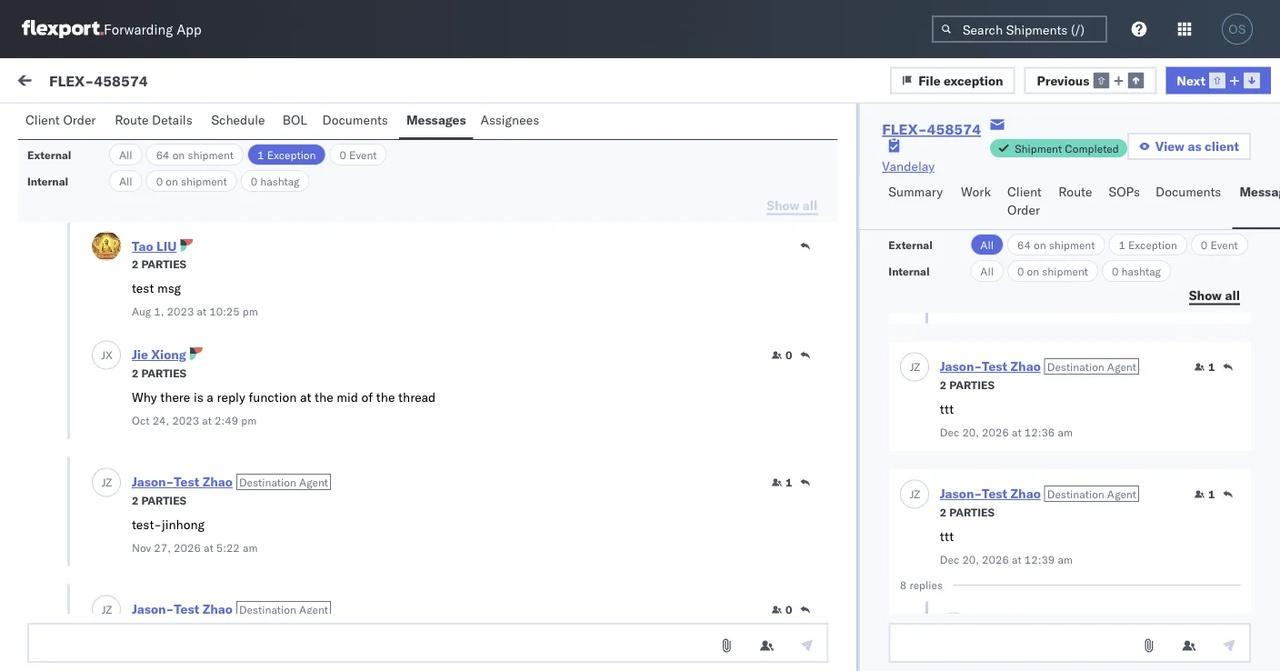 Task type: describe. For each thing, give the bounding box(es) containing it.
2 resize handle column header from the left
[[688, 152, 710, 671]]

destination up the "customs"
[[176, 117, 234, 131]]

jason-test zhao button for test-jinhong nov 27, 2026 at 5:22 am
[[132, 474, 233, 490]]

10:25
[[209, 305, 240, 319]]

1 vertical spatial client order
[[1008, 184, 1042, 218]]

2 up testing
[[132, 622, 139, 635]]

@
[[55, 638, 65, 654]]

2 parties button for why there is a reply function at the mid of the thread oct 24, 2023 at 2:49 pm
[[132, 365, 187, 381]]

external (0) button
[[22, 107, 115, 143]]

27, inside test-jinhong nov 27, 2026 at 5:22 am
[[154, 542, 171, 555]]

internal (0)
[[122, 116, 194, 131]]

dec 20, 2026, 12:36 am pst
[[439, 211, 611, 227]]

jie xiong button
[[132, 347, 186, 363]]

2 parties button for ttt dec 20, 2026 at 12:39 am
[[940, 504, 995, 520]]

order inside client order
[[1008, 202, 1041, 218]]

1 horizontal spatial 64
[[1018, 238, 1031, 252]]

2 for test msg aug 1, 2023 at 10:25 pm
[[132, 258, 139, 272]]

12:39
[[1025, 553, 1055, 567]]

1 for test-jinhong nov 27, 2026 at 5:22 am
[[786, 476, 793, 490]]

external (0)
[[29, 116, 104, 131]]

2:49
[[215, 414, 238, 428]]

xiong
[[151, 347, 186, 363]]

test down test-jinhong nov 27, 2026 at 5:22 am at left
[[174, 602, 199, 618]]

bol button
[[275, 104, 315, 139]]

am inside test-jinhong nov 27, 2026 at 5:22 am
[[243, 542, 258, 555]]

due
[[192, 170, 212, 183]]

1 horizontal spatial 27,
[[298, 117, 315, 131]]

2 parties button for ttt dec 20, 2026 at 12:36 am
[[940, 377, 995, 392]]

thread
[[398, 389, 436, 405]]

2 vertical spatial message
[[56, 158, 100, 171]]

1 vertical spatial tao
[[68, 638, 89, 654]]

- for dec 20, 2026, 12:36 am pst
[[718, 211, 726, 227]]

import work
[[135, 75, 206, 91]]

test msg aug 1, 2023 at 10:25 pm
[[132, 280, 258, 319]]

ttt inside ttt dec 20, 2026 at 12:36 am
[[940, 401, 954, 417]]

replies
[[910, 579, 943, 592]]

24,
[[152, 414, 169, 428]]

jason-test zhao button up pending
[[69, 115, 170, 131]]

4 jason-test zhao from the top
[[88, 524, 185, 540]]

exception
[[944, 72, 1004, 88]]

messag button
[[1233, 176, 1281, 229]]

testing
[[132, 644, 172, 660]]

0 horizontal spatial client order
[[25, 112, 96, 128]]

as
[[1188, 138, 1202, 154]]

0 horizontal spatial 64 on shipment
[[156, 148, 234, 161]]

vandelay
[[883, 158, 935, 174]]

test up ttt dec 20, 2026 at 12:39 am
[[982, 486, 1007, 502]]

route details button
[[108, 104, 204, 139]]

0 vertical spatial 0 hashtag
[[251, 174, 300, 188]]

from
[[302, 149, 331, 165]]

1 horizontal spatial hashtag
[[1122, 264, 1161, 278]]

vandelay link
[[883, 157, 935, 176]]

test up ttt dec 20, 2026 at 12:36 am
[[982, 358, 1007, 374]]

next button
[[1166, 67, 1272, 94]]

unassigned
[[127, 170, 185, 183]]

1 horizontal spatial event
[[1211, 238, 1239, 252]]

list
[[268, 116, 290, 131]]

summary
[[889, 184, 943, 200]]

5 jason-test zhao from the top
[[88, 606, 185, 622]]

2 parties for test-jinhong nov 27, 2026 at 5:22 am
[[132, 494, 187, 508]]

0 vertical spatial 0 event
[[340, 148, 377, 161]]

2023 inside why there is a reply function at the mid of the thread oct 24, 2023 at 2:49 pm
[[172, 414, 199, 428]]

show all
[[1190, 287, 1241, 303]]

clearance
[[237, 149, 299, 165]]

pm inside test msg aug 1, 2023 at 10:25 pm
[[243, 305, 258, 319]]

pst for dec 8, 2026, 6:39 pm pst
[[572, 621, 594, 637]]

customs
[[180, 149, 234, 165]]

2 vertical spatial internal
[[889, 264, 930, 278]]

0 vertical spatial 20,
[[465, 211, 485, 227]]

is
[[194, 389, 203, 405]]

shipment completed
[[1015, 141, 1120, 155]]

brokers
[[384, 149, 431, 165]]

jie
[[132, 347, 148, 363]]

8
[[900, 579, 907, 592]]

work button
[[954, 176, 1001, 229]]

show all button
[[1179, 282, 1252, 309]]

agent for ttt dec 20, 2026 at 12:39 am
[[1107, 487, 1136, 501]]

os button
[[1217, 8, 1259, 50]]

assignees
[[481, 112, 540, 128]]

am
[[566, 211, 585, 227]]

Search Shipments (/) text field
[[932, 15, 1108, 43]]

show
[[1190, 287, 1223, 303]]

1 button for test-jinhong nov 27, 2026 at 5:22 am
[[772, 476, 793, 490]]

test up pending
[[111, 115, 137, 131]]

parties for why there is a reply function at the mid of the thread oct 24, 2023 at 2:49 pm
[[141, 367, 187, 381]]

of
[[362, 389, 373, 405]]

2 horizontal spatial nov
[[276, 117, 295, 131]]

am inside ttt dec 20, 2026 at 12:36 am
[[1058, 426, 1073, 439]]

message list button
[[204, 107, 297, 143]]

test-jinhong nov 27, 2026 at 5:22 am
[[132, 517, 258, 555]]

test inside test msg aug 1, 2023 at 10:25 pm
[[132, 280, 154, 296]]

2 parties button for test msg aug 1, 2023 at 10:25 pm
[[132, 256, 187, 272]]

route button
[[1052, 176, 1102, 229]]

assignees button
[[473, 104, 550, 139]]

1 jason-test zhao from the top
[[88, 197, 185, 213]]

1 horizontal spatial flex-458574
[[883, 120, 982, 138]]

documents for the bottom documents button
[[1156, 184, 1222, 200]]

jason-test zhao destination agent for test-jinhong nov 27, 2026 at 5:22 am
[[132, 474, 328, 490]]

- for dec 8, 2026, 6:39 pm pst
[[718, 621, 726, 637]]

2 parties for why there is a reply function at the mid of the thread oct 24, 2023 at 2:49 pm
[[132, 367, 187, 381]]

1 horizontal spatial 64 on shipment
[[1018, 238, 1096, 252]]

jason- down unassigned
[[88, 197, 129, 213]]

client
[[1205, 138, 1240, 154]]

1 resize handle column header from the left
[[409, 152, 431, 671]]

import
[[135, 75, 173, 91]]

jason- up "@ tao liu"
[[88, 606, 129, 622]]

1 flex- 458574 from the top
[[998, 211, 1084, 227]]

2 jason-test zhao from the top
[[88, 279, 185, 295]]

route details
[[115, 112, 193, 128]]

test down unassigned
[[129, 197, 153, 213]]

messages
[[406, 112, 466, 128]]

parties for ttt dec 20, 2026 at 12:36 am
[[949, 378, 995, 392]]

work inside button
[[962, 184, 991, 200]]

forwarding
[[104, 20, 173, 38]]

pst for dec 20, 2026, 12:36 am pst
[[589, 211, 611, 227]]

destination for ttt dec 20, 2026 at 12:39 am
[[1047, 487, 1105, 501]]

at inside test msg aug 1, 2023 at 10:25 pm
[[197, 305, 207, 319]]

0 vertical spatial documents button
[[315, 104, 399, 139]]

messages button
[[399, 104, 473, 139]]

jason- down my work
[[69, 115, 111, 131]]

20, for ttt dec 20, 2026 at 12:39 am
[[962, 553, 979, 567]]

import work button
[[128, 58, 214, 107]]

2 parties for ttt dec 20, 2026 at 12:39 am
[[940, 506, 995, 519]]

test up why
[[129, 361, 153, 377]]

pending customs clearance from partner brokers
[[127, 149, 431, 165]]

0 vertical spatial 12:36
[[527, 211, 562, 227]]

jason- up ttt dec 20, 2026 at 12:36 am
[[940, 358, 982, 374]]

message button
[[214, 58, 305, 107]]

ttt dec 20, 2026 at 12:36 am
[[940, 401, 1073, 439]]

12:36 inside ttt dec 20, 2026 at 12:36 am
[[1025, 426, 1055, 439]]

3 resize handle column header from the left
[[968, 152, 990, 671]]

1 vertical spatial 0 hashtag
[[1112, 264, 1161, 278]]

0 horizontal spatial event
[[349, 148, 377, 161]]

1 vertical spatial client order button
[[1001, 176, 1052, 229]]

1 button for ttt dec 20, 2026 at 12:36 am
[[1194, 360, 1215, 374]]

view as client
[[1156, 138, 1240, 154]]

tao liu
[[132, 239, 177, 255]]

0 vertical spatial client
[[25, 112, 60, 128]]

documents for top documents button
[[323, 112, 388, 128]]

1 vertical spatial exception
[[1129, 238, 1178, 252]]

messag
[[1240, 184, 1281, 200]]

jie xiong
[[132, 347, 186, 363]]

jason- up test-
[[132, 474, 174, 490]]

test left jinhong
[[129, 524, 153, 540]]

view as client button
[[1128, 133, 1252, 160]]

next
[[1177, 72, 1206, 88]]

2 parties up testing
[[132, 622, 187, 635]]

item/shipment
[[1066, 158, 1141, 171]]

jinhong
[[162, 517, 205, 533]]

0 horizontal spatial 1 exception
[[257, 148, 316, 161]]

jason- left test-
[[88, 524, 129, 540]]

2 the from the left
[[376, 389, 395, 405]]

5:22
[[216, 542, 240, 555]]

summary button
[[882, 176, 954, 229]]

pending
[[127, 149, 177, 165]]

2 for why there is a reply function at the mid of the thread oct 24, 2023 at 2:49 pm
[[132, 367, 139, 381]]

ttt dec 20, 2026 at 12:39 am
[[940, 528, 1073, 567]]

0 horizontal spatial exception
[[267, 148, 316, 161]]

reply
[[217, 389, 245, 405]]

all
[[1226, 287, 1241, 303]]

destination for test-jinhong nov 27, 2026 at 5:22 am
[[239, 476, 296, 489]]

external inside 'button'
[[29, 116, 77, 131]]

why
[[132, 389, 157, 405]]

jason-test zhao button for ttt dec 20, 2026 at 12:39 am
[[940, 486, 1041, 502]]

1 vertical spatial documents button
[[1149, 176, 1233, 229]]

function
[[249, 389, 297, 405]]

jason-test zhao destination agent for ttt dec 20, 2026 at 12:39 am
[[940, 486, 1136, 502]]



Task type: locate. For each thing, give the bounding box(es) containing it.
exception up status: on the left of the page
[[267, 148, 316, 161]]

the
[[315, 389, 334, 405], [376, 389, 395, 405]]

message up schedule
[[221, 75, 274, 91]]

pst
[[589, 211, 611, 227], [572, 621, 594, 637]]

parties down the jie xiong button
[[141, 367, 187, 381]]

1 horizontal spatial nov
[[215, 170, 234, 183]]

2 parties button down "tao liu"
[[132, 256, 187, 272]]

parties up test-
[[141, 494, 187, 508]]

1 button for ttt dec 20, 2026 at 12:39 am
[[1194, 487, 1215, 502]]

tao liu button
[[132, 239, 177, 255]]

1 vertical spatial message
[[211, 116, 265, 131]]

64
[[156, 148, 170, 161], [1018, 238, 1031, 252]]

nov up pending customs clearance from partner brokers
[[276, 117, 295, 131]]

details
[[152, 112, 193, 128]]

client order button down my work
[[18, 104, 108, 139]]

dec 8, 2026, 6:39 pm pst
[[439, 621, 594, 637]]

0 horizontal spatial tao
[[68, 638, 89, 654]]

jason-
[[69, 115, 111, 131], [88, 197, 129, 213], [88, 279, 129, 295], [940, 358, 982, 374], [88, 361, 129, 377], [132, 474, 174, 490], [940, 486, 982, 502], [88, 524, 129, 540], [132, 602, 174, 618], [88, 606, 129, 622]]

file exception
[[919, 72, 1004, 88]]

0 horizontal spatial work
[[176, 75, 206, 91]]

1 horizontal spatial (0)
[[170, 116, 194, 131]]

1 horizontal spatial 12:36
[[1025, 426, 1055, 439]]

nov for due
[[215, 170, 234, 183]]

2026 inside test-jinhong nov 27, 2026 at 5:22 am
[[174, 542, 201, 555]]

0 horizontal spatial 64
[[156, 148, 170, 161]]

2 for test-jinhong nov 27, 2026 at 5:22 am
[[132, 494, 139, 508]]

1 vertical spatial external
[[27, 148, 71, 161]]

previous button
[[1025, 67, 1157, 94]]

client order down my work
[[25, 112, 96, 128]]

1 vertical spatial flex-458574
[[883, 120, 982, 138]]

2 parties button
[[132, 256, 187, 272], [132, 365, 187, 381], [940, 377, 995, 392], [132, 493, 187, 508], [940, 504, 995, 520], [132, 620, 187, 636]]

0 button for jason-test zhao
[[772, 603, 793, 618]]

2 flex- 458574 from the top
[[998, 293, 1084, 309]]

2 down the "tao liu" button
[[132, 258, 139, 272]]

1 (0) from the left
[[80, 116, 104, 131]]

flex- 458574
[[998, 211, 1084, 227], [998, 293, 1084, 309], [998, 375, 1084, 391], [998, 457, 1084, 473], [998, 539, 1084, 555], [998, 621, 1084, 637]]

0 vertical spatial 2023
[[167, 305, 194, 319]]

458574
[[94, 71, 148, 89], [927, 120, 982, 138], [1036, 211, 1084, 227], [1036, 293, 1084, 309], [1036, 375, 1084, 391], [1036, 457, 1084, 473], [1036, 539, 1084, 555], [1036, 621, 1084, 637]]

documents down the view as client button
[[1156, 184, 1222, 200]]

parties
[[141, 258, 187, 272], [141, 367, 187, 381], [949, 378, 995, 392], [141, 494, 187, 508], [949, 506, 995, 519], [141, 622, 187, 635]]

sops
[[1109, 184, 1141, 200]]

0 vertical spatial 64
[[156, 148, 170, 161]]

0 event up resolved
[[340, 148, 377, 161]]

0 on shipment down the "customs"
[[156, 174, 227, 188]]

2 down jie
[[132, 367, 139, 381]]

work up external (0)
[[52, 70, 99, 95]]

flex-458574 up vandelay
[[883, 120, 982, 138]]

1 for ttt dec 20, 2026 at 12:39 am
[[1208, 488, 1215, 501]]

2 parties down "tao liu"
[[132, 258, 187, 272]]

0 vertical spatial documents
[[323, 112, 388, 128]]

1 vertical spatial liu
[[92, 638, 113, 654]]

pst right pm
[[572, 621, 594, 637]]

0 on shipment down route button
[[1018, 264, 1089, 278]]

2 parties button up test-
[[132, 493, 187, 508]]

0 vertical spatial tao
[[132, 239, 153, 255]]

1 vertical spatial documents
[[1156, 184, 1222, 200]]

1 vertical spatial 20,
[[962, 426, 979, 439]]

1 vertical spatial order
[[1008, 202, 1041, 218]]

app
[[177, 20, 202, 38]]

1 the from the left
[[315, 389, 334, 405]]

pm inside why there is a reply function at the mid of the thread oct 24, 2023 at 2:49 pm
[[241, 414, 257, 428]]

tao right @
[[68, 638, 89, 654]]

0 horizontal spatial documents button
[[315, 104, 399, 139]]

at inside ttt dec 20, 2026 at 12:39 am
[[1012, 553, 1022, 567]]

0 horizontal spatial order
[[63, 112, 96, 128]]

oct
[[132, 414, 150, 428]]

(0) for external (0)
[[80, 116, 104, 131]]

2 parties for test msg aug 1, 2023 at 10:25 pm
[[132, 258, 187, 272]]

file
[[919, 72, 941, 88]]

documents button down the view as client button
[[1149, 176, 1233, 229]]

1 vertical spatial internal
[[27, 174, 68, 188]]

(0) for internal (0)
[[170, 116, 194, 131]]

flexport. image
[[22, 20, 104, 38]]

2026 inside ttt dec 20, 2026 at 12:39 am
[[982, 553, 1009, 567]]

destination
[[176, 117, 234, 131], [1047, 360, 1105, 373], [239, 476, 296, 489], [1047, 487, 1105, 501], [239, 603, 296, 616]]

2026, for 20,
[[488, 211, 523, 227]]

work
[[176, 75, 206, 91], [962, 184, 991, 200]]

the right of
[[376, 389, 395, 405]]

parties for test msg aug 1, 2023 at 10:25 pm
[[141, 258, 187, 272]]

0 event up show all
[[1201, 238, 1239, 252]]

jason-test zhao destination agent for ttt dec 20, 2026 at 12:36 am
[[940, 358, 1136, 374]]

1 vertical spatial 0 event
[[1201, 238, 1239, 252]]

test up jinhong
[[174, 474, 199, 490]]

work for my
[[52, 70, 99, 95]]

resize handle column header
[[409, 152, 431, 671], [688, 152, 710, 671], [968, 152, 990, 671], [1248, 152, 1270, 671]]

0 horizontal spatial 0 event
[[340, 148, 377, 161]]

0 hashtag
[[251, 174, 300, 188], [1112, 264, 1161, 278]]

message for message list
[[211, 116, 265, 131]]

view
[[1156, 138, 1185, 154]]

all button
[[109, 144, 143, 166], [109, 170, 143, 192], [971, 234, 1004, 256], [971, 260, 1004, 282]]

flex-458574 link
[[883, 120, 982, 138]]

2026,
[[488, 211, 523, 227], [480, 621, 515, 637]]

None text field
[[27, 623, 829, 663], [889, 623, 1252, 663], [27, 623, 829, 663], [889, 623, 1252, 663]]

0 horizontal spatial liu
[[92, 638, 113, 654]]

hashtag
[[260, 174, 300, 188], [1122, 264, 1161, 278]]

jason-test zhao button up testing
[[132, 602, 233, 618]]

1 horizontal spatial 0 hashtag
[[1112, 264, 1161, 278]]

forwarding app
[[104, 20, 202, 38]]

27, right list
[[298, 117, 315, 131]]

related work item/shipment
[[999, 158, 1141, 171]]

ttt inside ttt dec 20, 2026 at 12:39 am
[[940, 528, 954, 544]]

message list
[[211, 116, 290, 131]]

test up aug
[[129, 279, 153, 295]]

6 flex- 458574 from the top
[[998, 621, 1084, 637]]

2023 right 1,
[[167, 305, 194, 319]]

jason- up ttt dec 20, 2026 at 12:39 am
[[940, 486, 982, 502]]

2026
[[318, 117, 345, 131], [982, 426, 1009, 439], [174, 542, 201, 555], [982, 553, 1009, 567]]

2
[[132, 258, 139, 272], [132, 367, 139, 381], [940, 378, 947, 392], [132, 494, 139, 508], [940, 506, 947, 519], [132, 622, 139, 635]]

2 vertical spatial 20,
[[962, 553, 979, 567]]

pm right 2:49
[[241, 414, 257, 428]]

(0) inside button
[[170, 116, 194, 131]]

event
[[349, 148, 377, 161], [1211, 238, 1239, 252]]

0 vertical spatial 1 exception
[[257, 148, 316, 161]]

1 vertical spatial 12:36
[[1025, 426, 1055, 439]]

12:36
[[527, 211, 562, 227], [1025, 426, 1055, 439]]

pm right the 10:25
[[243, 305, 258, 319]]

work inside button
[[176, 75, 206, 91]]

nov for test-jinhong
[[132, 542, 151, 555]]

0 horizontal spatial the
[[315, 389, 334, 405]]

destination for ttt dec 20, 2026 at 12:36 am
[[1047, 360, 1105, 373]]

parties for test-jinhong nov 27, 2026 at 5:22 am
[[141, 494, 187, 508]]

1 vertical spatial 64 on shipment
[[1018, 238, 1096, 252]]

x
[[105, 348, 112, 362]]

bol
[[283, 112, 307, 128]]

nov
[[276, 117, 295, 131], [215, 170, 234, 183], [132, 542, 151, 555]]

1 vertical spatial hashtag
[[1122, 264, 1161, 278]]

1 horizontal spatial client order button
[[1001, 176, 1052, 229]]

internal
[[122, 116, 167, 131], [27, 174, 68, 188], [889, 264, 930, 278]]

agent for ttt dec 20, 2026 at 12:36 am
[[1107, 360, 1136, 373]]

schedule button
[[204, 104, 275, 139]]

jason-test zhao button up jinhong
[[132, 474, 233, 490]]

at inside ttt dec 20, 2026 at 12:36 am
[[1012, 426, 1022, 439]]

schedule
[[211, 112, 265, 128]]

1 horizontal spatial documents
[[1156, 184, 1222, 200]]

jason-test zhao button for ttt dec 20, 2026 at 12:36 am
[[940, 358, 1041, 374]]

2 parties up test-
[[132, 494, 187, 508]]

2023 right 24,
[[172, 414, 199, 428]]

0 vertical spatial client order
[[25, 112, 96, 128]]

1 vertical spatial event
[[1211, 238, 1239, 252]]

parties up ttt dec 20, 2026 at 12:36 am
[[949, 378, 995, 392]]

0 vertical spatial external
[[29, 116, 77, 131]]

4 flex- 458574 from the top
[[998, 457, 1084, 473]]

pm
[[550, 621, 569, 637]]

test up testing
[[129, 606, 153, 622]]

nov inside test-jinhong nov 27, 2026 at 5:22 am
[[132, 542, 151, 555]]

20, for ttt dec 20, 2026 at 12:36 am
[[962, 426, 979, 439]]

why there is a reply function at the mid of the thread oct 24, 2023 at 2:49 pm
[[132, 389, 436, 428]]

0 vertical spatial 0 on shipment
[[156, 174, 227, 188]]

2026, left am
[[488, 211, 523, 227]]

liu right @
[[92, 638, 113, 654]]

tao
[[132, 239, 153, 255], [68, 638, 89, 654]]

64 down 'related'
[[1018, 238, 1031, 252]]

6:39
[[519, 621, 546, 637]]

external down external (0) 'button'
[[27, 148, 71, 161]]

route for route
[[1059, 184, 1093, 200]]

client order down 'related'
[[1008, 184, 1042, 218]]

1 vertical spatial 0 button
[[772, 603, 793, 618]]

dec inside ttt dec 20, 2026 at 12:39 am
[[940, 553, 959, 567]]

1 vertical spatial route
[[1059, 184, 1093, 200]]

8,
[[465, 621, 477, 637]]

a
[[207, 389, 214, 405]]

related
[[999, 158, 1037, 171]]

1 horizontal spatial 1 exception
[[1119, 238, 1178, 252]]

order down my work
[[63, 112, 96, 128]]

pst right am
[[589, 211, 611, 227]]

parties for ttt dec 20, 2026 at 12:39 am
[[949, 506, 995, 519]]

message for "message" button
[[221, 75, 274, 91]]

2 parties button up ttt dec 20, 2026 at 12:36 am
[[940, 377, 995, 392]]

work right import
[[176, 75, 206, 91]]

27, down test-
[[154, 542, 171, 555]]

3 jason-test zhao from the top
[[88, 361, 185, 377]]

1 horizontal spatial liu
[[156, 239, 177, 255]]

2 parties
[[132, 258, 187, 272], [132, 367, 187, 381], [940, 378, 995, 392], [132, 494, 187, 508], [940, 506, 995, 519], [132, 622, 187, 635]]

2 parties button up ttt dec 20, 2026 at 12:39 am
[[940, 504, 995, 520]]

0 vertical spatial work
[[52, 70, 99, 95]]

jason-test zhao button up ttt dec 20, 2026 at 12:39 am
[[940, 486, 1041, 502]]

aug
[[132, 305, 151, 319]]

20, inside ttt dec 20, 2026 at 12:36 am
[[962, 426, 979, 439]]

0 horizontal spatial 0 on shipment
[[156, 174, 227, 188]]

external down summary button
[[889, 238, 933, 252]]

20,
[[465, 211, 485, 227], [962, 426, 979, 439], [962, 553, 979, 567]]

1 vertical spatial 1 exception
[[1119, 238, 1178, 252]]

1 horizontal spatial internal
[[122, 116, 167, 131]]

nov down test-
[[132, 542, 151, 555]]

nov left '27'
[[215, 170, 234, 183]]

0 horizontal spatial hashtag
[[260, 174, 300, 188]]

1 vertical spatial work
[[962, 184, 991, 200]]

2026, right 8,
[[480, 621, 515, 637]]

0 hashtag down sops button
[[1112, 264, 1161, 278]]

pm
[[243, 305, 258, 319], [241, 414, 257, 428]]

2 - from the top
[[718, 621, 726, 637]]

event up resolved
[[349, 148, 377, 161]]

1 horizontal spatial client
[[1008, 184, 1042, 200]]

0 vertical spatial 0 button
[[772, 348, 793, 363]]

1 - from the top
[[718, 211, 726, 227]]

64 on shipment up "unassigned due nov 27"
[[156, 148, 234, 161]]

1 vertical spatial nov
[[215, 170, 234, 183]]

2 parties down the jie xiong button
[[132, 367, 187, 381]]

there
[[160, 389, 190, 405]]

2 vertical spatial external
[[889, 238, 933, 252]]

jason- up testing
[[132, 602, 174, 618]]

os
[[1229, 22, 1247, 36]]

1 vertical spatial work
[[1040, 158, 1064, 171]]

sops button
[[1102, 176, 1149, 229]]

parties down "tao liu"
[[141, 258, 187, 272]]

jason-test zhao button
[[69, 115, 170, 131], [940, 358, 1041, 374], [132, 474, 233, 490], [940, 486, 1041, 502], [132, 602, 233, 618]]

0 vertical spatial flex-458574
[[49, 71, 148, 89]]

-
[[718, 211, 726, 227], [718, 621, 726, 637]]

1 horizontal spatial work
[[962, 184, 991, 200]]

0 vertical spatial -
[[718, 211, 726, 227]]

destination up ttt dec 20, 2026 at 12:36 am
[[1047, 360, 1105, 373]]

1 horizontal spatial the
[[376, 389, 395, 405]]

0 vertical spatial work
[[176, 75, 206, 91]]

2 parties up ttt dec 20, 2026 at 12:39 am
[[940, 506, 995, 519]]

j
[[62, 281, 66, 292], [101, 348, 105, 362], [910, 360, 914, 373], [62, 363, 66, 374], [102, 476, 106, 489], [910, 487, 914, 501], [62, 526, 66, 538], [102, 603, 106, 617], [62, 608, 66, 620]]

1 vertical spatial 2026,
[[480, 621, 515, 637]]

am inside ttt dec 20, 2026 at 12:39 am
[[1058, 553, 1073, 567]]

0 vertical spatial client order button
[[18, 104, 108, 139]]

documents button up partner
[[315, 104, 399, 139]]

at inside test-jinhong nov 27, 2026 at 5:22 am
[[204, 542, 213, 555]]

2 parties for ttt dec 20, 2026 at 12:36 am
[[940, 378, 995, 392]]

agent
[[237, 117, 266, 131], [1107, 360, 1136, 373], [299, 476, 328, 489], [1107, 487, 1136, 501], [299, 603, 328, 616]]

work down shipment
[[1040, 158, 1064, 171]]

0 vertical spatial 27,
[[298, 117, 315, 131]]

partner
[[334, 149, 381, 165]]

1,
[[154, 305, 164, 319]]

my
[[18, 70, 47, 95]]

5 flex- 458574 from the top
[[998, 539, 1084, 555]]

at
[[347, 117, 357, 131], [197, 305, 207, 319], [300, 389, 311, 405], [202, 414, 212, 428], [1012, 426, 1022, 439], [204, 542, 213, 555], [1012, 553, 1022, 567]]

0 horizontal spatial 0 hashtag
[[251, 174, 300, 188]]

(0) inside 'button'
[[80, 116, 104, 131]]

0 button
[[772, 348, 793, 363], [772, 603, 793, 618]]

0 vertical spatial exception
[[267, 148, 316, 161]]

liu up msg
[[156, 239, 177, 255]]

1 exception down sops button
[[1119, 238, 1178, 252]]

flex-
[[49, 71, 94, 89], [883, 120, 927, 138], [998, 211, 1036, 227], [998, 293, 1036, 309], [998, 375, 1036, 391], [998, 457, 1036, 473], [998, 539, 1036, 555], [998, 621, 1036, 637]]

0 vertical spatial liu
[[156, 239, 177, 255]]

agent for test-jinhong nov 27, 2026 at 5:22 am
[[299, 476, 328, 489]]

0 horizontal spatial client
[[25, 112, 60, 128]]

route
[[115, 112, 149, 128], [1059, 184, 1093, 200]]

2 parties button up testing
[[132, 620, 187, 636]]

2 0 button from the top
[[772, 603, 793, 618]]

1 horizontal spatial work
[[1040, 158, 1064, 171]]

msg
[[157, 280, 181, 296]]

0 horizontal spatial flex-458574
[[49, 71, 148, 89]]

internal inside button
[[122, 116, 167, 131]]

destination down why there is a reply function at the mid of the thread oct 24, 2023 at 2:49 pm
[[239, 476, 296, 489]]

2 up ttt dec 20, 2026 at 12:36 am
[[940, 378, 947, 392]]

ttt
[[55, 228, 69, 244], [55, 310, 69, 326], [940, 401, 954, 417], [940, 528, 954, 544]]

2 up ttt dec 20, 2026 at 12:39 am
[[940, 506, 947, 519]]

2 (0) from the left
[[170, 116, 194, 131]]

0 vertical spatial hashtag
[[260, 174, 300, 188]]

zhao
[[140, 115, 170, 131], [156, 197, 185, 213], [156, 279, 185, 295], [1011, 358, 1041, 374], [156, 361, 185, 377], [203, 474, 233, 490], [1011, 486, 1041, 502], [156, 524, 185, 540], [203, 602, 233, 618], [156, 606, 185, 622]]

2 parties button down the jie xiong button
[[132, 365, 187, 381]]

1 vertical spatial -
[[718, 621, 726, 637]]

shipment
[[1015, 141, 1063, 155]]

tao up aug
[[132, 239, 153, 255]]

1 exception
[[257, 148, 316, 161], [1119, 238, 1178, 252]]

unassigned due nov 27
[[127, 170, 250, 183]]

external down my work
[[29, 116, 77, 131]]

client
[[25, 112, 60, 128], [1008, 184, 1042, 200]]

work for related
[[1040, 158, 1064, 171]]

0 event
[[340, 148, 377, 161], [1201, 238, 1239, 252]]

3 flex- 458574 from the top
[[998, 375, 1084, 391]]

2 for ttt dec 20, 2026 at 12:39 am
[[940, 506, 947, 519]]

1 0 button from the top
[[772, 348, 793, 363]]

message left list
[[211, 116, 265, 131]]

liu
[[156, 239, 177, 255], [92, 638, 113, 654]]

2 for ttt dec 20, 2026 at 12:36 am
[[940, 378, 947, 392]]

1 horizontal spatial order
[[1008, 202, 1041, 218]]

destination down 5:22
[[239, 603, 296, 616]]

0 horizontal spatial 27,
[[154, 542, 171, 555]]

1 vertical spatial client
[[1008, 184, 1042, 200]]

0 button for jie xiong
[[772, 348, 793, 363]]

0 hashtag down pending customs clearance from partner brokers
[[251, 174, 300, 188]]

1 vertical spatial pm
[[241, 414, 257, 428]]

0 horizontal spatial 12:36
[[527, 211, 562, 227]]

work right summary button
[[962, 184, 991, 200]]

1 horizontal spatial route
[[1059, 184, 1093, 200]]

0 vertical spatial route
[[115, 112, 149, 128]]

status:
[[257, 170, 292, 183]]

jason-test zhao destination agent
[[69, 115, 266, 131], [940, 358, 1136, 374], [132, 474, 328, 490], [940, 486, 1136, 502], [132, 602, 328, 618]]

route down related work item/shipment
[[1059, 184, 1093, 200]]

2 horizontal spatial internal
[[889, 264, 930, 278]]

1 for ttt dec 20, 2026 at 12:36 am
[[1208, 360, 1215, 374]]

2026, for 8,
[[480, 621, 515, 637]]

mid
[[337, 389, 358, 405]]

dec inside ttt dec 20, 2026 at 12:36 am
[[940, 426, 959, 439]]

0 vertical spatial nov
[[276, 117, 295, 131]]

the left mid
[[315, 389, 334, 405]]

20, inside ttt dec 20, 2026 at 12:39 am
[[962, 553, 979, 567]]

j z
[[62, 281, 71, 292], [910, 360, 920, 373], [62, 363, 71, 374], [102, 476, 112, 489], [910, 487, 920, 501], [62, 526, 71, 538], [102, 603, 112, 617], [62, 608, 71, 620]]

0 vertical spatial order
[[63, 112, 96, 128]]

exception down sops button
[[1129, 238, 1178, 252]]

1 exception up status: on the left of the page
[[257, 148, 316, 161]]

jason- left jie
[[88, 361, 129, 377]]

parties up testing
[[141, 622, 187, 635]]

2 up test-
[[132, 494, 139, 508]]

4 resize handle column header from the left
[[1248, 152, 1270, 671]]

0 vertical spatial message
[[221, 75, 274, 91]]

jason-test zhao button up ttt dec 20, 2026 at 12:36 am
[[940, 358, 1041, 374]]

1 horizontal spatial 0 event
[[1201, 238, 1239, 252]]

route for route details
[[115, 112, 149, 128]]

2 parties button for test-jinhong nov 27, 2026 at 5:22 am
[[132, 493, 187, 508]]

client down 'related'
[[1008, 184, 1042, 200]]

2026 inside ttt dec 20, 2026 at 12:36 am
[[982, 426, 1009, 439]]

1 horizontal spatial 0 on shipment
[[1018, 264, 1089, 278]]

1 horizontal spatial documents button
[[1149, 176, 1233, 229]]

external
[[29, 116, 77, 131], [27, 148, 71, 161], [889, 238, 933, 252]]

jason- left msg
[[88, 279, 129, 295]]

route left details
[[115, 112, 149, 128]]

exception
[[267, 148, 316, 161], [1129, 238, 1178, 252]]

completed
[[1065, 141, 1120, 155]]

2023 inside test msg aug 1, 2023 at 10:25 pm
[[167, 305, 194, 319]]

my work
[[18, 70, 99, 95]]

hashtag down pending customs clearance from partner brokers
[[260, 174, 300, 188]]

button
[[11, 670, 1270, 671]]

0 vertical spatial 64 on shipment
[[156, 148, 234, 161]]

64 on shipment down route button
[[1018, 238, 1096, 252]]

order down 'related'
[[1008, 202, 1041, 218]]



Task type: vqa. For each thing, say whether or not it's contained in the screenshot.
test-jinhong Nov 27, 2026 at 5:22 am 2
yes



